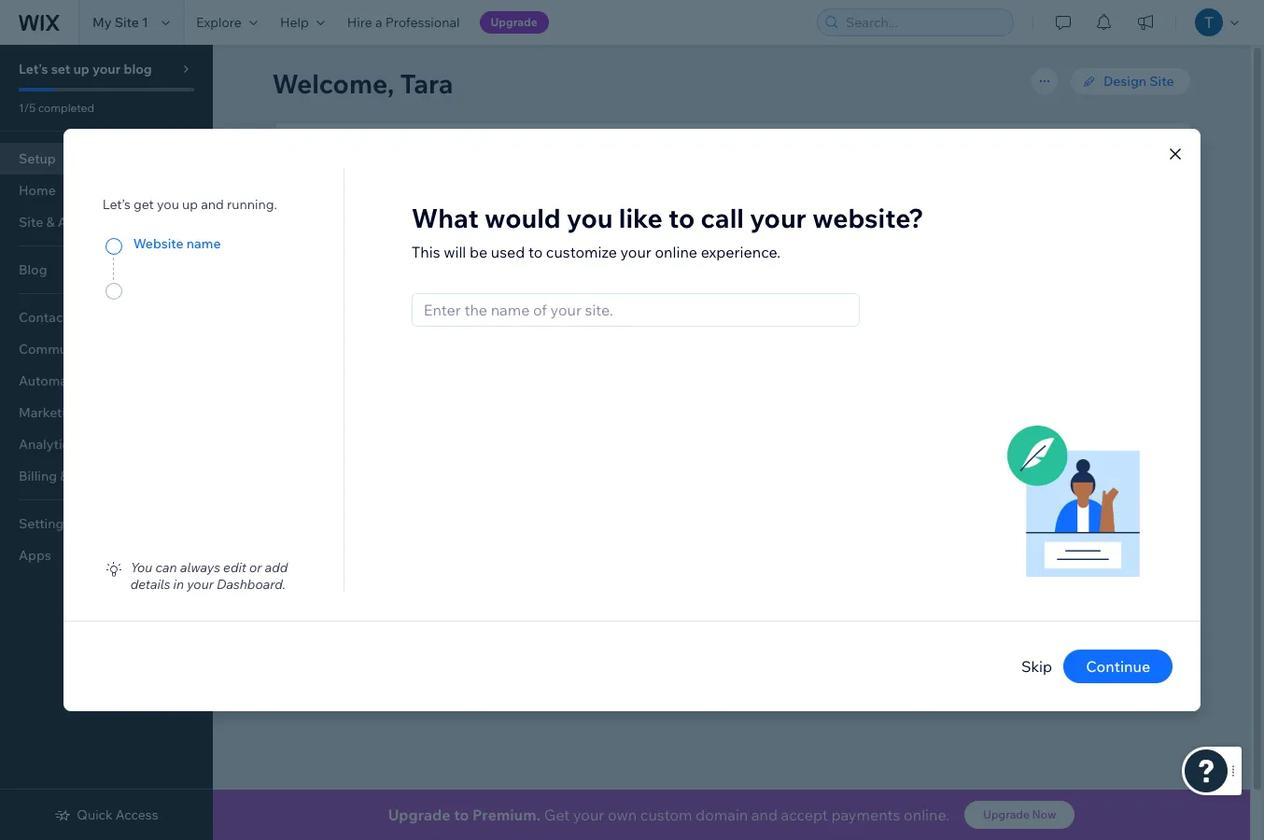 Task type: describe. For each thing, give the bounding box(es) containing it.
hire a professional link
[[336, 0, 471, 45]]

website name
[[133, 235, 221, 252]]

blog inside sidebar element
[[124, 61, 152, 78]]

create
[[1040, 416, 1082, 433]]

your right "update"
[[379, 217, 406, 233]]

0 vertical spatial design site
[[1104, 73, 1174, 90]]

get started
[[1071, 521, 1143, 538]]

quick
[[77, 807, 113, 824]]

online
[[655, 243, 698, 261]]

add
[[265, 559, 288, 576]]

2 horizontal spatial to
[[669, 202, 695, 234]]

clicks.
[[617, 308, 654, 325]]

design site inside button
[[1073, 469, 1143, 486]]

few
[[592, 308, 614, 325]]

upgrade button
[[480, 11, 549, 34]]

create blog post button
[[1024, 411, 1160, 439]]

perfect
[[391, 308, 435, 325]]

a for professional
[[375, 14, 382, 31]]

your left website on the left of page
[[377, 469, 404, 486]]

quick access
[[77, 807, 158, 824]]

get found on google
[[331, 521, 459, 538]]

running.
[[227, 196, 277, 213]]

website?
[[813, 202, 924, 234]]

details
[[130, 576, 170, 593]]

let's get you up and running.
[[102, 196, 277, 213]]

and for domain
[[487, 308, 510, 325]]

your left first
[[367, 416, 394, 433]]

payments
[[832, 806, 901, 825]]

you for like
[[567, 202, 613, 234]]

a for custom
[[387, 264, 394, 281]]

settings link
[[0, 508, 213, 540]]

design your website
[[331, 469, 455, 486]]

write
[[331, 416, 364, 433]]

your down like
[[621, 243, 652, 261]]

upgrade for upgrade to premium. get your own custom domain and accept payments online.
[[388, 806, 451, 825]]

used
[[491, 243, 525, 261]]

your inside you can always edit or add details in your dashboard.
[[187, 576, 214, 593]]

upgrade for upgrade now
[[984, 808, 1030, 822]]

completed
[[38, 101, 94, 115]]

home link
[[0, 175, 213, 206]]

your right find
[[361, 308, 388, 325]]

will
[[444, 243, 466, 261]]

design site button
[[1056, 463, 1160, 491]]

secure
[[513, 308, 554, 325]]

continue
[[1086, 657, 1151, 676]]

in for your
[[173, 576, 184, 593]]

you
[[130, 559, 153, 576]]

1/5 completed
[[19, 101, 94, 115]]

and for up
[[201, 196, 224, 213]]

found
[[356, 521, 392, 538]]

2 vertical spatial to
[[454, 806, 469, 825]]

upgrade for upgrade
[[491, 15, 538, 29]]

blog up what
[[430, 148, 466, 170]]

get
[[133, 196, 154, 213]]

sidebar element
[[0, 45, 213, 840]]

skip button
[[1022, 656, 1053, 678]]

help
[[280, 14, 309, 31]]

my
[[92, 14, 112, 31]]

1 vertical spatial to
[[528, 243, 543, 261]]

what
[[412, 202, 479, 234]]

set inside sidebar element
[[51, 61, 70, 78]]

settings
[[19, 515, 70, 532]]

1 vertical spatial let's set up your blog
[[295, 148, 466, 170]]

always
[[180, 559, 220, 576]]

quick access button
[[54, 807, 158, 824]]

update
[[331, 217, 376, 233]]

1 horizontal spatial get
[[544, 806, 570, 825]]

what would you like to call your website? this will be used to customize your online experience.
[[412, 202, 924, 261]]

upgrade now
[[984, 808, 1057, 822]]

up inside sidebar element
[[73, 61, 90, 78]]

automations
[[19, 373, 98, 389]]

1
[[142, 14, 148, 31]]

upgrade now button
[[965, 801, 1075, 829]]

2 horizontal spatial and
[[752, 806, 778, 825]]

website
[[133, 235, 184, 252]]

design inside design site link
[[1104, 73, 1147, 90]]

premium.
[[472, 806, 541, 825]]

in for a
[[568, 308, 579, 325]]

tara
[[400, 67, 453, 100]]

2 vertical spatial up
[[182, 196, 198, 213]]

like
[[619, 202, 663, 234]]

setup link
[[0, 143, 213, 175]]

name
[[187, 235, 221, 252]]

connect a custom domain
[[331, 264, 494, 281]]

2 vertical spatial a
[[582, 308, 589, 325]]

your inside sidebar element
[[92, 61, 121, 78]]

your left own
[[573, 806, 604, 825]]

started
[[1097, 521, 1143, 538]]

continue button
[[1064, 650, 1173, 684]]



Task type: vqa. For each thing, say whether or not it's contained in the screenshot.


Task type: locate. For each thing, give the bounding box(es) containing it.
1 horizontal spatial set
[[336, 148, 361, 170]]

1 horizontal spatial custom
[[640, 806, 692, 825]]

upgrade
[[491, 15, 538, 29], [388, 806, 451, 825], [984, 808, 1030, 822]]

explore
[[196, 14, 242, 31]]

a
[[375, 14, 382, 31], [387, 264, 394, 281], [582, 308, 589, 325]]

1 horizontal spatial in
[[568, 308, 579, 325]]

2 horizontal spatial get
[[1071, 521, 1094, 538]]

domain left the accept
[[696, 806, 748, 825]]

0 horizontal spatial let's
[[19, 61, 48, 78]]

automations link
[[0, 365, 213, 397]]

and left the secure
[[487, 308, 510, 325]]

in right it
[[568, 308, 579, 325]]

design site link
[[1070, 67, 1191, 95]]

0 horizontal spatial set
[[51, 61, 70, 78]]

0 horizontal spatial a
[[375, 14, 382, 31]]

up up "update"
[[365, 148, 386, 170]]

you for up
[[157, 196, 179, 213]]

0 horizontal spatial and
[[201, 196, 224, 213]]

post
[[455, 416, 482, 433]]

welcome,
[[272, 67, 394, 100]]

my site 1
[[92, 14, 148, 31]]

online.
[[904, 806, 950, 825]]

your right can
[[187, 576, 214, 593]]

1 horizontal spatial to
[[528, 243, 543, 261]]

0 horizontal spatial let's set up your blog
[[19, 61, 152, 78]]

now
[[1032, 808, 1057, 822]]

write your first blog post
[[331, 416, 482, 433]]

1 vertical spatial custom
[[640, 806, 692, 825]]

0 horizontal spatial to
[[454, 806, 469, 825]]

2 horizontal spatial site
[[1150, 73, 1174, 90]]

find
[[331, 308, 358, 325]]

dashboard.
[[217, 576, 286, 593]]

0 vertical spatial site
[[115, 14, 139, 31]]

2 horizontal spatial a
[[582, 308, 589, 325]]

1 horizontal spatial and
[[487, 308, 510, 325]]

in
[[568, 308, 579, 325], [173, 576, 184, 593]]

0 vertical spatial to
[[669, 202, 695, 234]]

you can always edit or add details in your dashboard.
[[130, 559, 288, 593]]

get for get found on google
[[331, 521, 354, 538]]

2 vertical spatial and
[[752, 806, 778, 825]]

let's set up your blog inside sidebar element
[[19, 61, 152, 78]]

blog right first
[[424, 416, 452, 433]]

0 horizontal spatial upgrade
[[388, 806, 451, 825]]

a left few
[[582, 308, 589, 325]]

access
[[116, 807, 158, 824]]

professional
[[385, 14, 460, 31]]

1 horizontal spatial let's
[[295, 148, 333, 170]]

domain right perfect
[[438, 308, 484, 325]]

get
[[331, 521, 354, 538], [1071, 521, 1094, 538], [544, 806, 570, 825]]

and left running.
[[201, 196, 224, 213]]

let's set up your blog up update your blog type
[[295, 148, 466, 170]]

set up the 1/5 completed
[[51, 61, 70, 78]]

can
[[156, 559, 177, 576]]

0 horizontal spatial in
[[173, 576, 184, 593]]

google
[[414, 521, 459, 538]]

skip
[[1022, 657, 1053, 676]]

1 vertical spatial up
[[365, 148, 386, 170]]

your up update your blog type
[[389, 148, 426, 170]]

update your blog type
[[331, 217, 468, 233]]

blog down 1
[[124, 61, 152, 78]]

setup
[[19, 150, 56, 167]]

get right the premium.
[[544, 806, 570, 825]]

you inside what would you like to call your website? this will be used to customize your online experience.
[[567, 202, 613, 234]]

to up online
[[669, 202, 695, 234]]

hire a professional
[[347, 14, 460, 31]]

welcome, tara
[[272, 67, 453, 100]]

post
[[1116, 416, 1143, 433]]

to right used
[[528, 243, 543, 261]]

it
[[557, 308, 565, 325]]

1 horizontal spatial let's set up your blog
[[295, 148, 466, 170]]

0 vertical spatial custom
[[397, 264, 444, 281]]

upgrade left 'now'
[[984, 808, 1030, 822]]

or
[[249, 559, 262, 576]]

get left started
[[1071, 521, 1094, 538]]

first
[[397, 416, 422, 433]]

design
[[1104, 73, 1147, 90], [331, 469, 374, 486], [1073, 469, 1116, 486]]

2 horizontal spatial upgrade
[[984, 808, 1030, 822]]

0 horizontal spatial site
[[115, 14, 139, 31]]

set up "update"
[[336, 148, 361, 170]]

upgrade right professional
[[491, 15, 538, 29]]

up up completed
[[73, 61, 90, 78]]

let's up "update"
[[295, 148, 333, 170]]

connect
[[331, 264, 384, 281]]

domain for perfect
[[438, 308, 484, 325]]

1 vertical spatial set
[[336, 148, 361, 170]]

1 horizontal spatial upgrade
[[491, 15, 538, 29]]

0 vertical spatial set
[[51, 61, 70, 78]]

Search... field
[[840, 9, 1008, 35]]

you up customize on the top left of the page
[[567, 202, 613, 234]]

custom right own
[[640, 806, 692, 825]]

upgrade to premium. get your own custom domain and accept payments online.
[[388, 806, 950, 825]]

2 vertical spatial domain
[[696, 806, 748, 825]]

get for get started
[[1071, 521, 1094, 538]]

let's set up your blog up completed
[[19, 61, 152, 78]]

upgrade left the premium.
[[388, 806, 451, 825]]

blog up 'this'
[[409, 217, 437, 233]]

0 vertical spatial up
[[73, 61, 90, 78]]

create blog post
[[1040, 416, 1143, 433]]

1 vertical spatial a
[[387, 264, 394, 281]]

site inside button
[[1119, 469, 1143, 486]]

and left the accept
[[752, 806, 778, 825]]

type
[[440, 217, 468, 233]]

edit
[[223, 559, 246, 576]]

would
[[485, 202, 561, 234]]

hire
[[347, 14, 372, 31]]

customize
[[546, 243, 617, 261]]

you
[[157, 196, 179, 213], [567, 202, 613, 234]]

be
[[470, 243, 488, 261]]

up
[[73, 61, 90, 78], [365, 148, 386, 170], [182, 196, 198, 213]]

set
[[51, 61, 70, 78], [336, 148, 361, 170]]

0 horizontal spatial get
[[331, 521, 354, 538]]

blog
[[124, 61, 152, 78], [430, 148, 466, 170], [409, 217, 437, 233], [424, 416, 452, 433]]

get left found
[[331, 521, 354, 538]]

and
[[201, 196, 224, 213], [487, 308, 510, 325], [752, 806, 778, 825]]

0 vertical spatial let's
[[19, 61, 48, 78]]

a right connect
[[387, 264, 394, 281]]

1 horizontal spatial site
[[1119, 469, 1143, 486]]

0 horizontal spatial up
[[73, 61, 90, 78]]

find your perfect domain and secure it in a few clicks.
[[331, 308, 654, 325]]

1 vertical spatial domain
[[438, 308, 484, 325]]

to left the premium.
[[454, 806, 469, 825]]

1 vertical spatial design site
[[1073, 469, 1143, 486]]

upgrade inside button
[[984, 808, 1030, 822]]

0 vertical spatial let's set up your blog
[[19, 61, 152, 78]]

2 vertical spatial site
[[1119, 469, 1143, 486]]

1 horizontal spatial you
[[567, 202, 613, 234]]

in right details
[[173, 576, 184, 593]]

to
[[669, 202, 695, 234], [528, 243, 543, 261], [454, 806, 469, 825]]

experience.
[[701, 243, 781, 261]]

let's set up your blog
[[19, 61, 152, 78], [295, 148, 466, 170]]

let's
[[102, 196, 131, 213]]

0 vertical spatial domain
[[447, 264, 494, 281]]

your up experience. on the right top
[[750, 202, 807, 234]]

1 horizontal spatial a
[[387, 264, 394, 281]]

custom down 'this'
[[397, 264, 444, 281]]

0 vertical spatial a
[[375, 14, 382, 31]]

get inside button
[[1071, 521, 1094, 538]]

0 vertical spatial and
[[201, 196, 224, 213]]

let's up 1/5
[[19, 61, 48, 78]]

domain for custom
[[447, 264, 494, 281]]

1 horizontal spatial up
[[182, 196, 198, 213]]

on
[[395, 521, 411, 538]]

custom
[[397, 264, 444, 281], [640, 806, 692, 825]]

0 horizontal spatial you
[[157, 196, 179, 213]]

1 vertical spatial let's
[[295, 148, 333, 170]]

website
[[407, 469, 455, 486]]

get started button
[[1055, 515, 1160, 543]]

home
[[19, 182, 56, 199]]

you right get
[[157, 196, 179, 213]]

Enter the name of your site. field
[[418, 294, 853, 326]]

domain down "be"
[[447, 264, 494, 281]]

accept
[[781, 806, 828, 825]]

1/5
[[19, 101, 36, 115]]

blog
[[1085, 416, 1113, 433]]

call
[[701, 202, 744, 234]]

this
[[412, 243, 440, 261]]

a right 'hire'
[[375, 14, 382, 31]]

design inside design site button
[[1073, 469, 1116, 486]]

upgrade inside 'button'
[[491, 15, 538, 29]]

let's
[[19, 61, 48, 78], [295, 148, 333, 170]]

in inside you can always edit or add details in your dashboard.
[[173, 576, 184, 593]]

1 vertical spatial site
[[1150, 73, 1174, 90]]

2 horizontal spatial up
[[365, 148, 386, 170]]

1 vertical spatial and
[[487, 308, 510, 325]]

help button
[[269, 0, 336, 45]]

domain
[[447, 264, 494, 281], [438, 308, 484, 325], [696, 806, 748, 825]]

0 horizontal spatial custom
[[397, 264, 444, 281]]

let's inside sidebar element
[[19, 61, 48, 78]]

0 vertical spatial in
[[568, 308, 579, 325]]

up up website name
[[182, 196, 198, 213]]

1 vertical spatial in
[[173, 576, 184, 593]]

own
[[608, 806, 637, 825]]

your down my
[[92, 61, 121, 78]]



